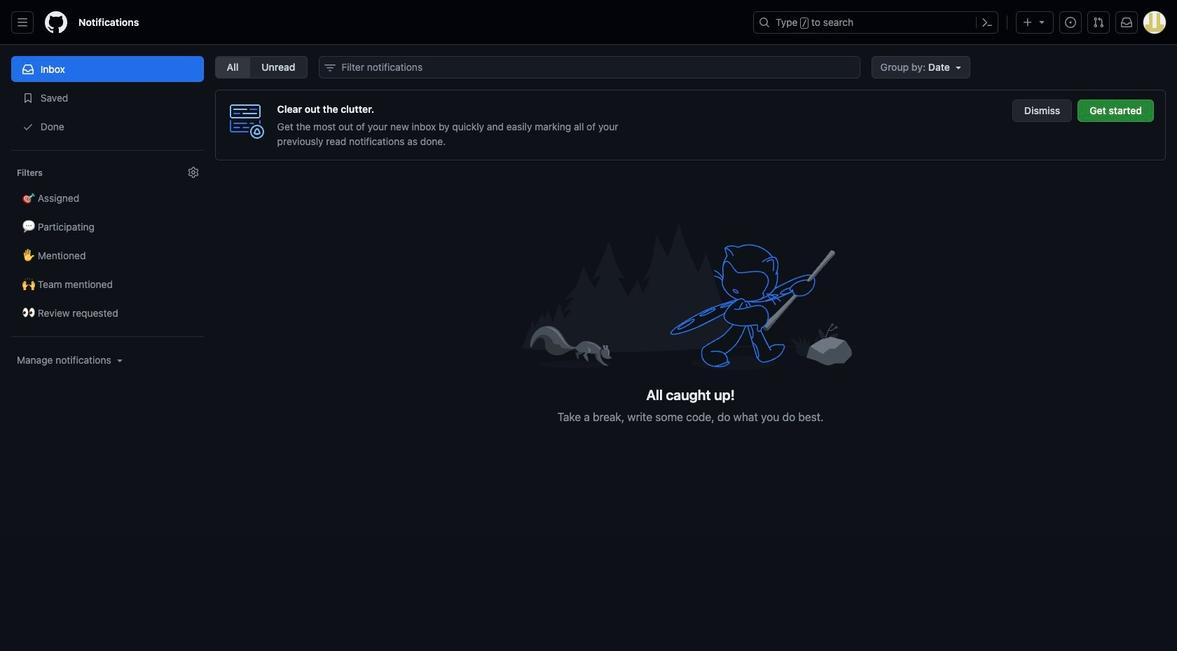 Task type: locate. For each thing, give the bounding box(es) containing it.
filter image
[[324, 62, 335, 74]]

2 vertical spatial triangle down image
[[114, 355, 125, 366]]

command palette image
[[982, 17, 993, 28]]

homepage image
[[45, 11, 67, 34]]

0 vertical spatial triangle down image
[[1037, 16, 1048, 27]]

git pull request image
[[1093, 17, 1105, 28]]

None search field
[[319, 56, 860, 78]]

triangle down image
[[1037, 16, 1048, 27], [953, 62, 964, 73], [114, 355, 125, 366]]

check image
[[22, 121, 34, 132]]

1 vertical spatial triangle down image
[[953, 62, 964, 73]]

notifications image
[[1121, 17, 1133, 28]]

customize filters image
[[188, 167, 199, 178]]

bookmark image
[[22, 93, 34, 104]]

2 horizontal spatial triangle down image
[[1037, 16, 1048, 27]]

notifications element
[[11, 45, 204, 483]]



Task type: describe. For each thing, give the bounding box(es) containing it.
1 horizontal spatial triangle down image
[[953, 62, 964, 73]]

inbox zero image
[[522, 217, 859, 376]]

issue opened image
[[1065, 17, 1076, 28]]

0 horizontal spatial triangle down image
[[114, 355, 125, 366]]

plus image
[[1023, 17, 1034, 28]]

Filter notifications text field
[[319, 56, 860, 78]]

inbox image
[[22, 64, 34, 75]]



Task type: vqa. For each thing, say whether or not it's contained in the screenshot.
Privacy
no



